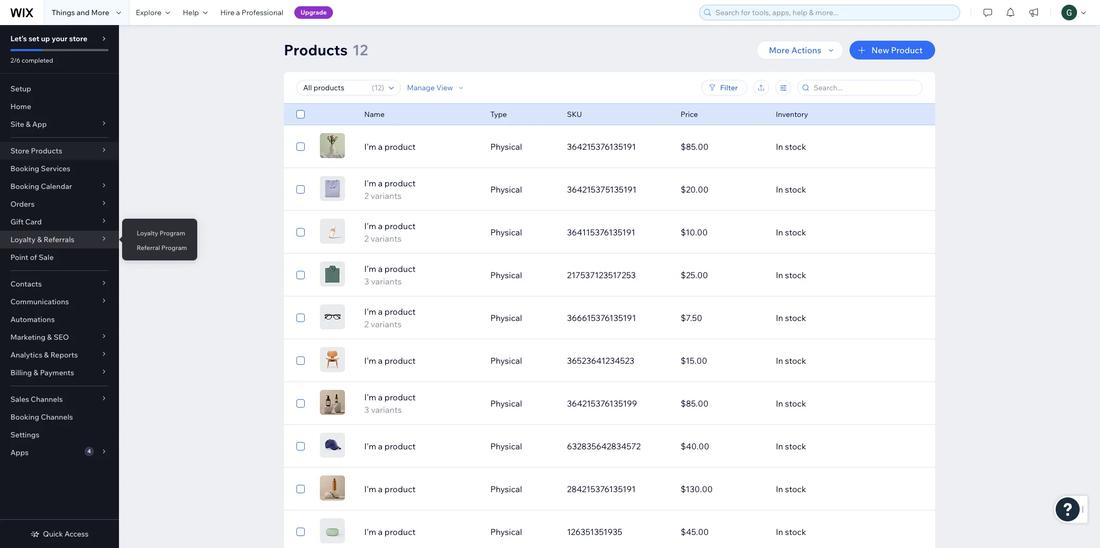 Task type: describe. For each thing, give the bounding box(es) containing it.
$10.00 link
[[675, 220, 770, 245]]

site & app button
[[0, 115, 119, 133]]

364215376135191
[[567, 142, 637, 152]]

in stock for 364215376135199
[[776, 398, 807, 409]]

366615376135191
[[567, 313, 637, 323]]

physical link for 364115376135191
[[484, 220, 561, 245]]

126351351935
[[567, 527, 623, 537]]

364215376135199
[[567, 398, 638, 409]]

in stock for 632835642834572
[[776, 441, 807, 452]]

in stock link for 364215376135199
[[770, 391, 884, 416]]

4
[[87, 448, 91, 455]]

loyalty for loyalty program
[[137, 229, 158, 237]]

product
[[892, 45, 923, 55]]

364115376135191
[[567, 227, 636, 238]]

physical link for 366615376135191
[[484, 306, 561, 331]]

$7.50 link
[[675, 306, 770, 331]]

set
[[29, 34, 39, 43]]

0 horizontal spatial more
[[91, 8, 109, 17]]

in stock link for 284215376135191
[[770, 477, 884, 502]]

analytics & reports button
[[0, 346, 119, 364]]

4 i'm from the top
[[365, 264, 377, 274]]

marketing
[[10, 333, 46, 342]]

contacts
[[10, 279, 42, 289]]

physical for 364115376135191
[[491, 227, 522, 238]]

in stock for 217537123517253
[[776, 270, 807, 280]]

126351351935 link
[[561, 520, 675, 545]]

)
[[382, 83, 384, 92]]

2 for 364215375135191
[[365, 191, 369, 201]]

8 i'm from the top
[[365, 441, 377, 452]]

in for 284215376135191
[[776, 484, 784, 495]]

3 i'm from the top
[[365, 221, 377, 231]]

in stock for 284215376135191
[[776, 484, 807, 495]]

0 vertical spatial products
[[284, 41, 348, 59]]

stock for 126351351935
[[786, 527, 807, 537]]

things and more
[[52, 8, 109, 17]]

sku
[[567, 110, 582, 119]]

physical for 364215376135191
[[491, 142, 522, 152]]

upgrade
[[301, 8, 327, 16]]

( 12 )
[[372, 83, 384, 92]]

3 product from the top
[[385, 221, 416, 231]]

284215376135191 link
[[561, 477, 675, 502]]

$85.00 for 364215376135199
[[681, 398, 709, 409]]

access
[[65, 530, 89, 539]]

stock for 364115376135191
[[786, 227, 807, 238]]

3 for 364215376135199
[[365, 405, 369, 415]]

home link
[[0, 98, 119, 115]]

physical for 632835642834572
[[491, 441, 522, 452]]

store
[[69, 34, 87, 43]]

referral program
[[137, 244, 187, 252]]

3 for 217537123517253
[[365, 276, 369, 287]]

variants for 366615376135191
[[371, 319, 402, 330]]

type
[[491, 110, 507, 119]]

loyalty for loyalty & referrals
[[10, 235, 36, 244]]

physical for 364215375135191
[[491, 184, 522, 195]]

in stock for 36523641234523
[[776, 356, 807, 366]]

in stock link for 364115376135191
[[770, 220, 884, 245]]

stock for 364215376135199
[[786, 398, 807, 409]]

364215376135191 link
[[561, 134, 675, 159]]

$130.00 link
[[675, 477, 770, 502]]

loyalty program
[[137, 229, 185, 237]]

stock for 36523641234523
[[786, 356, 807, 366]]

1 product from the top
[[385, 142, 416, 152]]

physical for 217537123517253
[[491, 270, 522, 280]]

physical for 126351351935
[[491, 527, 522, 537]]

in stock link for 217537123517253
[[770, 263, 884, 288]]

in for 217537123517253
[[776, 270, 784, 280]]

& for billing
[[34, 368, 38, 378]]

let's set up your store
[[10, 34, 87, 43]]

store products
[[10, 146, 62, 156]]

i'm a product 2 variants for 366615376135191
[[365, 307, 416, 330]]

physical link for 126351351935
[[484, 520, 561, 545]]

stock for 364215376135191
[[786, 142, 807, 152]]

new
[[872, 45, 890, 55]]

i'm a product 3 variants for 217537123517253
[[365, 264, 416, 287]]

referrals
[[44, 235, 74, 244]]

& for site
[[26, 120, 31, 129]]

$85.00 for 364215376135191
[[681, 142, 709, 152]]

i'm a product link for 284215376135191
[[358, 483, 484, 496]]

physical link for 217537123517253
[[484, 263, 561, 288]]

sidebar element
[[0, 25, 119, 548]]

store
[[10, 146, 29, 156]]

Search for tools, apps, help & more... field
[[713, 5, 957, 20]]

of
[[30, 253, 37, 262]]

$85.00 link for 364215376135191
[[675, 134, 770, 159]]

sale
[[39, 253, 54, 262]]

calendar
[[41, 182, 72, 191]]

communications button
[[0, 293, 119, 311]]

$20.00 link
[[675, 177, 770, 202]]

i'm a product for 364215376135191
[[365, 142, 416, 152]]

5 i'm from the top
[[365, 307, 377, 317]]

orders button
[[0, 195, 119, 213]]

booking for booking channels
[[10, 413, 39, 422]]

217537123517253
[[567, 270, 636, 280]]

analytics
[[10, 350, 42, 360]]

physical for 36523641234523
[[491, 356, 522, 366]]

& for loyalty
[[37, 235, 42, 244]]

billing
[[10, 368, 32, 378]]

364215376135199 link
[[561, 391, 675, 416]]

6 product from the top
[[385, 356, 416, 366]]

hire
[[220, 8, 235, 17]]

channels for booking channels
[[41, 413, 73, 422]]

up
[[41, 34, 50, 43]]

217537123517253 link
[[561, 263, 675, 288]]

gift card
[[10, 217, 42, 227]]

filter button
[[702, 80, 748, 96]]

i'm a product link for 126351351935
[[358, 526, 484, 538]]

in for 364215376135199
[[776, 398, 784, 409]]

contacts button
[[0, 275, 119, 293]]

view
[[437, 83, 453, 92]]

9 product from the top
[[385, 484, 416, 495]]

professional
[[242, 8, 284, 17]]

marketing & seo button
[[0, 329, 119, 346]]

i'm a product link for 364215376135191
[[358, 140, 484, 153]]

seo
[[54, 333, 69, 342]]

booking for booking calendar
[[10, 182, 39, 191]]

more actions
[[770, 45, 822, 55]]

8 product from the top
[[385, 441, 416, 452]]

in stock for 366615376135191
[[776, 313, 807, 323]]

setup link
[[0, 80, 119, 98]]

point
[[10, 253, 28, 262]]

reports
[[50, 350, 78, 360]]

card
[[25, 217, 42, 227]]

i'm a product 2 variants for 364115376135191
[[365, 221, 416, 244]]

loyalty program link
[[122, 225, 198, 242]]

gift card button
[[0, 213, 119, 231]]

(
[[372, 83, 375, 92]]

store products button
[[0, 142, 119, 160]]

payments
[[40, 368, 74, 378]]

in for 126351351935
[[776, 527, 784, 537]]

2 for 366615376135191
[[365, 319, 369, 330]]

home
[[10, 102, 31, 111]]

app
[[32, 120, 47, 129]]

9 i'm from the top
[[365, 484, 377, 495]]

$7.50
[[681, 313, 703, 323]]

orders
[[10, 200, 35, 209]]

apps
[[10, 448, 29, 458]]

things
[[52, 8, 75, 17]]



Task type: locate. For each thing, give the bounding box(es) containing it.
1 horizontal spatial loyalty
[[137, 229, 158, 237]]

& down card
[[37, 235, 42, 244]]

$85.00
[[681, 142, 709, 152], [681, 398, 709, 409]]

variants for 217537123517253
[[371, 276, 402, 287]]

1 horizontal spatial products
[[284, 41, 348, 59]]

loyalty inside popup button
[[10, 235, 36, 244]]

10 in from the top
[[776, 527, 784, 537]]

in for 632835642834572
[[776, 441, 784, 452]]

channels up booking channels
[[31, 395, 63, 404]]

5 physical from the top
[[491, 313, 522, 323]]

completed
[[22, 56, 53, 64]]

2 i'm a product link from the top
[[358, 355, 484, 367]]

booking up settings
[[10, 413, 39, 422]]

hire a professional link
[[214, 0, 290, 25]]

5 i'm a product from the top
[[365, 527, 416, 537]]

i'm a product 2 variants for 364215375135191
[[365, 178, 416, 201]]

0 vertical spatial 2
[[365, 191, 369, 201]]

in stock link for 126351351935
[[770, 520, 884, 545]]

1 i'm a product link from the top
[[358, 140, 484, 153]]

physical link for 632835642834572
[[484, 434, 561, 459]]

in stock for 364215375135191
[[776, 184, 807, 195]]

2 vertical spatial booking
[[10, 413, 39, 422]]

1 stock from the top
[[786, 142, 807, 152]]

36523641234523
[[567, 356, 635, 366]]

10 in stock link from the top
[[770, 520, 884, 545]]

2 i'm a product 3 variants from the top
[[365, 392, 416, 415]]

$85.00 down price
[[681, 142, 709, 152]]

physical link for 364215376135199
[[484, 391, 561, 416]]

3 booking from the top
[[10, 413, 39, 422]]

4 variants from the top
[[371, 319, 402, 330]]

1 vertical spatial i'm a product 2 variants
[[365, 221, 416, 244]]

variants for 364115376135191
[[371, 233, 402, 244]]

in stock for 126351351935
[[776, 527, 807, 537]]

2 $85.00 link from the top
[[675, 391, 770, 416]]

2 booking from the top
[[10, 182, 39, 191]]

10 physical from the top
[[491, 527, 522, 537]]

9 in stock link from the top
[[770, 477, 884, 502]]

more right and
[[91, 8, 109, 17]]

program inside referral program link
[[162, 244, 187, 252]]

in for 36523641234523
[[776, 356, 784, 366]]

in stock for 364215376135191
[[776, 142, 807, 152]]

product
[[385, 142, 416, 152], [385, 178, 416, 189], [385, 221, 416, 231], [385, 264, 416, 274], [385, 307, 416, 317], [385, 356, 416, 366], [385, 392, 416, 403], [385, 441, 416, 452], [385, 484, 416, 495], [385, 527, 416, 537]]

in for 364215375135191
[[776, 184, 784, 195]]

program inside loyalty program link
[[160, 229, 185, 237]]

7 in stock link from the top
[[770, 391, 884, 416]]

a inside hire a professional link
[[236, 8, 240, 17]]

quick access
[[43, 530, 89, 539]]

program
[[160, 229, 185, 237], [162, 244, 187, 252]]

i'm a product for 36523641234523
[[365, 356, 416, 366]]

0 vertical spatial i'm a product 3 variants
[[365, 264, 416, 287]]

products inside 'dropdown button'
[[31, 146, 62, 156]]

hire a professional
[[220, 8, 284, 17]]

0 vertical spatial program
[[160, 229, 185, 237]]

1 i'm a product 3 variants from the top
[[365, 264, 416, 287]]

364115376135191 link
[[561, 220, 675, 245]]

1 in stock from the top
[[776, 142, 807, 152]]

variants for 364215375135191
[[371, 191, 402, 201]]

0 vertical spatial $85.00 link
[[675, 134, 770, 159]]

$25.00
[[681, 270, 709, 280]]

actions
[[792, 45, 822, 55]]

stock for 364215375135191
[[786, 184, 807, 195]]

stock for 366615376135191
[[786, 313, 807, 323]]

12 up name
[[375, 83, 382, 92]]

12 up unsaved view field on the left of the page
[[353, 41, 368, 59]]

program for referral program
[[162, 244, 187, 252]]

1 variants from the top
[[371, 191, 402, 201]]

physical link for 364215376135191
[[484, 134, 561, 159]]

physical link for 36523641234523
[[484, 348, 561, 373]]

$15.00
[[681, 356, 708, 366]]

2 for 364115376135191
[[365, 233, 369, 244]]

9 physical from the top
[[491, 484, 522, 495]]

1 i'm a product 2 variants from the top
[[365, 178, 416, 201]]

new product button
[[850, 41, 936, 60]]

booking inside dropdown button
[[10, 182, 39, 191]]

7 in stock from the top
[[776, 398, 807, 409]]

3 variants from the top
[[371, 276, 402, 287]]

0 horizontal spatial 12
[[353, 41, 368, 59]]

5 in stock from the top
[[776, 313, 807, 323]]

None checkbox
[[297, 312, 305, 324], [297, 355, 305, 367], [297, 440, 305, 453], [297, 483, 305, 496], [297, 312, 305, 324], [297, 355, 305, 367], [297, 440, 305, 453], [297, 483, 305, 496]]

loyalty & referrals
[[10, 235, 74, 244]]

3
[[365, 276, 369, 287], [365, 405, 369, 415]]

8 in from the top
[[776, 441, 784, 452]]

0 vertical spatial booking
[[10, 164, 39, 173]]

6 in stock link from the top
[[770, 348, 884, 373]]

2 stock from the top
[[786, 184, 807, 195]]

1 vertical spatial products
[[31, 146, 62, 156]]

i'm a product for 284215376135191
[[365, 484, 416, 495]]

booking down store
[[10, 164, 39, 173]]

loyalty & referrals button
[[0, 231, 119, 249]]

i'm a product 3 variants for 364215376135199
[[365, 392, 416, 415]]

1 horizontal spatial more
[[770, 45, 790, 55]]

$85.00 link up $20.00 link
[[675, 134, 770, 159]]

3 physical from the top
[[491, 227, 522, 238]]

1 booking from the top
[[10, 164, 39, 173]]

gift
[[10, 217, 24, 227]]

booking
[[10, 164, 39, 173], [10, 182, 39, 191], [10, 413, 39, 422]]

3 i'm a product 2 variants from the top
[[365, 307, 416, 330]]

2 vertical spatial 2
[[365, 319, 369, 330]]

in stock link
[[770, 134, 884, 159], [770, 177, 884, 202], [770, 220, 884, 245], [770, 263, 884, 288], [770, 306, 884, 331], [770, 348, 884, 373], [770, 391, 884, 416], [770, 434, 884, 459], [770, 477, 884, 502], [770, 520, 884, 545]]

channels inside "link"
[[41, 413, 73, 422]]

in for 364115376135191
[[776, 227, 784, 238]]

help
[[183, 8, 199, 17]]

stock
[[786, 142, 807, 152], [786, 184, 807, 195], [786, 227, 807, 238], [786, 270, 807, 280], [786, 313, 807, 323], [786, 356, 807, 366], [786, 398, 807, 409], [786, 441, 807, 452], [786, 484, 807, 495], [786, 527, 807, 537]]

products down upgrade button
[[284, 41, 348, 59]]

inventory
[[776, 110, 809, 119]]

sales channels
[[10, 395, 63, 404]]

1 vertical spatial 12
[[375, 83, 382, 92]]

2 in stock link from the top
[[770, 177, 884, 202]]

i'm a product link for 632835642834572
[[358, 440, 484, 453]]

0 vertical spatial channels
[[31, 395, 63, 404]]

4 i'm a product link from the top
[[358, 483, 484, 496]]

6 physical from the top
[[491, 356, 522, 366]]

&
[[26, 120, 31, 129], [37, 235, 42, 244], [47, 333, 52, 342], [44, 350, 49, 360], [34, 368, 38, 378]]

10 product from the top
[[385, 527, 416, 537]]

booking inside "link"
[[10, 413, 39, 422]]

8 physical from the top
[[491, 441, 522, 452]]

stock for 217537123517253
[[786, 270, 807, 280]]

4 in stock from the top
[[776, 270, 807, 280]]

booking channels
[[10, 413, 73, 422]]

automations
[[10, 315, 55, 324]]

4 physical from the top
[[491, 270, 522, 280]]

2 in from the top
[[776, 184, 784, 195]]

loyalty up referral
[[137, 229, 158, 237]]

physical for 284215376135191
[[491, 484, 522, 495]]

10 stock from the top
[[786, 527, 807, 537]]

3 physical link from the top
[[484, 220, 561, 245]]

3 i'm a product from the top
[[365, 441, 416, 452]]

1 physical from the top
[[491, 142, 522, 152]]

in stock link for 36523641234523
[[770, 348, 884, 373]]

364215375135191
[[567, 184, 637, 195]]

1 vertical spatial program
[[162, 244, 187, 252]]

7 in from the top
[[776, 398, 784, 409]]

in for 366615376135191
[[776, 313, 784, 323]]

36523641234523 link
[[561, 348, 675, 373]]

& inside popup button
[[37, 235, 42, 244]]

1 vertical spatial $85.00
[[681, 398, 709, 409]]

$45.00
[[681, 527, 709, 537]]

5 i'm a product link from the top
[[358, 526, 484, 538]]

1 vertical spatial 3
[[365, 405, 369, 415]]

and
[[77, 8, 90, 17]]

& inside dropdown button
[[34, 368, 38, 378]]

1 physical link from the top
[[484, 134, 561, 159]]

settings
[[10, 430, 39, 440]]

billing & payments
[[10, 368, 74, 378]]

7 physical from the top
[[491, 398, 522, 409]]

physical link
[[484, 134, 561, 159], [484, 177, 561, 202], [484, 220, 561, 245], [484, 263, 561, 288], [484, 306, 561, 331], [484, 348, 561, 373], [484, 391, 561, 416], [484, 434, 561, 459], [484, 477, 561, 502], [484, 520, 561, 545]]

8 stock from the top
[[786, 441, 807, 452]]

6 i'm from the top
[[365, 356, 377, 366]]

channels down sales channels popup button
[[41, 413, 73, 422]]

in
[[776, 142, 784, 152], [776, 184, 784, 195], [776, 227, 784, 238], [776, 270, 784, 280], [776, 313, 784, 323], [776, 356, 784, 366], [776, 398, 784, 409], [776, 441, 784, 452], [776, 484, 784, 495], [776, 527, 784, 537]]

$10.00
[[681, 227, 708, 238]]

1 horizontal spatial 12
[[375, 83, 382, 92]]

0 vertical spatial more
[[91, 8, 109, 17]]

in stock for 364115376135191
[[776, 227, 807, 238]]

& for marketing
[[47, 333, 52, 342]]

$40.00 link
[[675, 434, 770, 459]]

0 vertical spatial 3
[[365, 276, 369, 287]]

1 i'm a product from the top
[[365, 142, 416, 152]]

2 product from the top
[[385, 178, 416, 189]]

2 i'm from the top
[[365, 178, 377, 189]]

1 in from the top
[[776, 142, 784, 152]]

referral program link
[[122, 239, 198, 257]]

products 12
[[284, 41, 368, 59]]

products
[[284, 41, 348, 59], [31, 146, 62, 156]]

booking services link
[[0, 160, 119, 178]]

6 in stock from the top
[[776, 356, 807, 366]]

manage view button
[[407, 83, 466, 92]]

3 in stock link from the top
[[770, 220, 884, 245]]

loyalty down gift card
[[10, 235, 36, 244]]

1 3 from the top
[[365, 276, 369, 287]]

7 product from the top
[[385, 392, 416, 403]]

4 physical link from the top
[[484, 263, 561, 288]]

2/6
[[10, 56, 20, 64]]

in for 364215376135191
[[776, 142, 784, 152]]

5 product from the top
[[385, 307, 416, 317]]

2 physical from the top
[[491, 184, 522, 195]]

2 3 from the top
[[365, 405, 369, 415]]

i'm a product for 126351351935
[[365, 527, 416, 537]]

upgrade button
[[295, 6, 333, 19]]

9 in stock from the top
[[776, 484, 807, 495]]

i'm a product for 632835642834572
[[365, 441, 416, 452]]

0 vertical spatial 12
[[353, 41, 368, 59]]

in stock link for 366615376135191
[[770, 306, 884, 331]]

1 vertical spatial i'm a product 3 variants
[[365, 392, 416, 415]]

2 in stock from the top
[[776, 184, 807, 195]]

$85.00 up the $40.00
[[681, 398, 709, 409]]

& right billing
[[34, 368, 38, 378]]

2 variants from the top
[[371, 233, 402, 244]]

7 i'm from the top
[[365, 392, 377, 403]]

i'm a product link
[[358, 140, 484, 153], [358, 355, 484, 367], [358, 440, 484, 453], [358, 483, 484, 496], [358, 526, 484, 538]]

6 stock from the top
[[786, 356, 807, 366]]

physical for 364215376135199
[[491, 398, 522, 409]]

4 in from the top
[[776, 270, 784, 280]]

3 i'm a product link from the top
[[358, 440, 484, 453]]

632835642834572 link
[[561, 434, 675, 459]]

4 product from the top
[[385, 264, 416, 274]]

9 stock from the top
[[786, 484, 807, 495]]

in stock link for 364215375135191
[[770, 177, 884, 202]]

1 vertical spatial 2
[[365, 233, 369, 244]]

sales
[[10, 395, 29, 404]]

explore
[[136, 8, 162, 17]]

2 $85.00 from the top
[[681, 398, 709, 409]]

1 2 from the top
[[365, 191, 369, 201]]

2
[[365, 191, 369, 201], [365, 233, 369, 244], [365, 319, 369, 330]]

3 stock from the top
[[786, 227, 807, 238]]

program down loyalty program
[[162, 244, 187, 252]]

i'm
[[365, 142, 377, 152], [365, 178, 377, 189], [365, 221, 377, 231], [365, 264, 377, 274], [365, 307, 377, 317], [365, 356, 377, 366], [365, 392, 377, 403], [365, 441, 377, 452], [365, 484, 377, 495], [365, 527, 377, 537]]

manage
[[407, 83, 435, 92]]

7 stock from the top
[[786, 398, 807, 409]]

more left actions
[[770, 45, 790, 55]]

i'm a product 3 variants
[[365, 264, 416, 287], [365, 392, 416, 415]]

1 vertical spatial $85.00 link
[[675, 391, 770, 416]]

marketing & seo
[[10, 333, 69, 342]]

$85.00 link down $15.00 link
[[675, 391, 770, 416]]

0 vertical spatial $85.00
[[681, 142, 709, 152]]

1 $85.00 link from the top
[[675, 134, 770, 159]]

products up booking services
[[31, 146, 62, 156]]

your
[[52, 34, 68, 43]]

& left reports
[[44, 350, 49, 360]]

12
[[353, 41, 368, 59], [375, 83, 382, 92]]

None checkbox
[[297, 108, 305, 121], [297, 140, 305, 153], [297, 183, 305, 196], [297, 226, 305, 239], [297, 269, 305, 282], [297, 397, 305, 410], [297, 526, 305, 538], [297, 108, 305, 121], [297, 140, 305, 153], [297, 183, 305, 196], [297, 226, 305, 239], [297, 269, 305, 282], [297, 397, 305, 410], [297, 526, 305, 538]]

0 vertical spatial i'm a product 2 variants
[[365, 178, 416, 201]]

8 in stock link from the top
[[770, 434, 884, 459]]

program up referral program on the left top
[[160, 229, 185, 237]]

Search... field
[[811, 80, 920, 95]]

2 2 from the top
[[365, 233, 369, 244]]

i'm a product link for 36523641234523
[[358, 355, 484, 367]]

analytics & reports
[[10, 350, 78, 360]]

$20.00
[[681, 184, 709, 195]]

10 i'm from the top
[[365, 527, 377, 537]]

2 i'm a product 2 variants from the top
[[365, 221, 416, 244]]

1 vertical spatial channels
[[41, 413, 73, 422]]

4 stock from the top
[[786, 270, 807, 280]]

more inside "dropdown button"
[[770, 45, 790, 55]]

8 in stock from the top
[[776, 441, 807, 452]]

12 for ( 12 )
[[375, 83, 382, 92]]

1 i'm from the top
[[365, 142, 377, 152]]

0 horizontal spatial loyalty
[[10, 235, 36, 244]]

10 physical link from the top
[[484, 520, 561, 545]]

1 vertical spatial more
[[770, 45, 790, 55]]

billing & payments button
[[0, 364, 119, 382]]

filter
[[721, 83, 739, 92]]

5 stock from the top
[[786, 313, 807, 323]]

physical link for 284215376135191
[[484, 477, 561, 502]]

5 variants from the top
[[371, 405, 402, 415]]

physical link for 364215375135191
[[484, 177, 561, 202]]

0 horizontal spatial products
[[31, 146, 62, 156]]

6 in from the top
[[776, 356, 784, 366]]

3 in stock from the top
[[776, 227, 807, 238]]

booking for booking services
[[10, 164, 39, 173]]

price
[[681, 110, 698, 119]]

6 physical link from the top
[[484, 348, 561, 373]]

stock for 284215376135191
[[786, 484, 807, 495]]

channels inside popup button
[[31, 395, 63, 404]]

2/6 completed
[[10, 56, 53, 64]]

stock for 632835642834572
[[786, 441, 807, 452]]

site & app
[[10, 120, 47, 129]]

1 vertical spatial booking
[[10, 182, 39, 191]]

2 physical link from the top
[[484, 177, 561, 202]]

Unsaved view field
[[300, 80, 369, 95]]

in stock link for 632835642834572
[[770, 434, 884, 459]]

booking up orders
[[10, 182, 39, 191]]

8 physical link from the top
[[484, 434, 561, 459]]

$85.00 link for 364215376135199
[[675, 391, 770, 416]]

7 physical link from the top
[[484, 391, 561, 416]]

variants for 364215376135199
[[371, 405, 402, 415]]

$15.00 link
[[675, 348, 770, 373]]

9 physical link from the top
[[484, 477, 561, 502]]

quick access button
[[30, 530, 89, 539]]

12 for products 12
[[353, 41, 368, 59]]

2 vertical spatial i'm a product 2 variants
[[365, 307, 416, 330]]

settings link
[[0, 426, 119, 444]]

2 i'm a product from the top
[[365, 356, 416, 366]]

3 in from the top
[[776, 227, 784, 238]]

& right the site
[[26, 120, 31, 129]]

physical for 366615376135191
[[491, 313, 522, 323]]

program for loyalty program
[[160, 229, 185, 237]]

& for analytics
[[44, 350, 49, 360]]

referral
[[137, 244, 160, 252]]

point of sale
[[10, 253, 54, 262]]

in stock link for 364215376135191
[[770, 134, 884, 159]]

channels for sales channels
[[31, 395, 63, 404]]

& left 'seo' on the bottom left
[[47, 333, 52, 342]]

1 in stock link from the top
[[770, 134, 884, 159]]

5 in stock link from the top
[[770, 306, 884, 331]]



Task type: vqa. For each thing, say whether or not it's contained in the screenshot.
THE COMPLETED
yes



